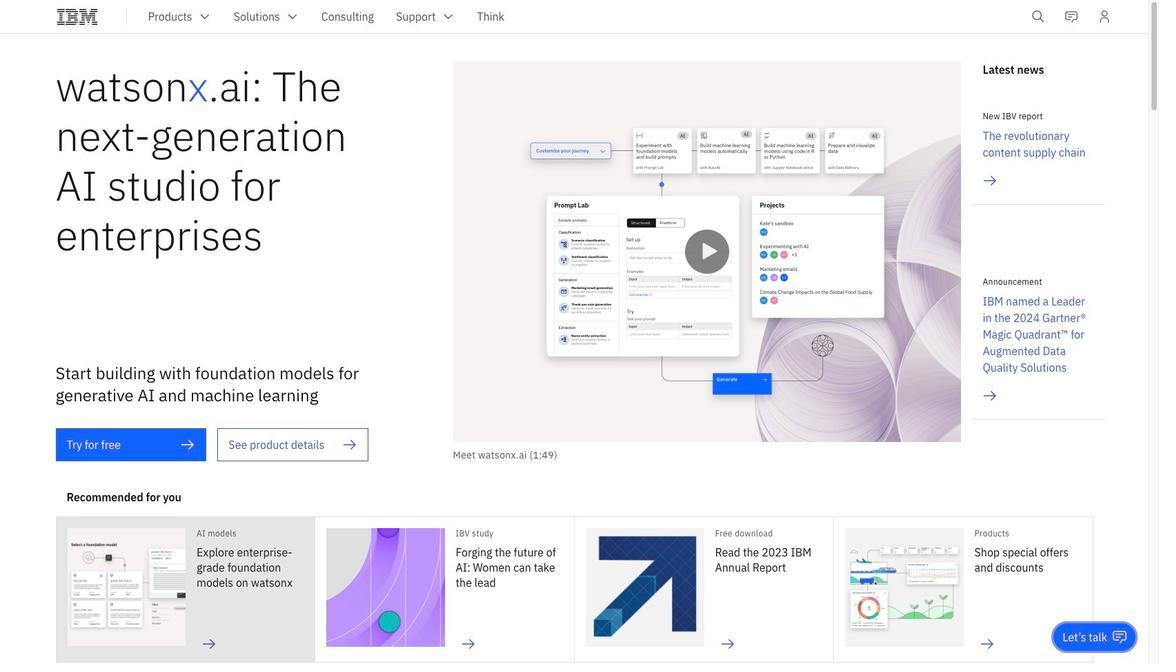 Task type: describe. For each thing, give the bounding box(es) containing it.
let's talk element
[[1063, 630, 1108, 645]]



